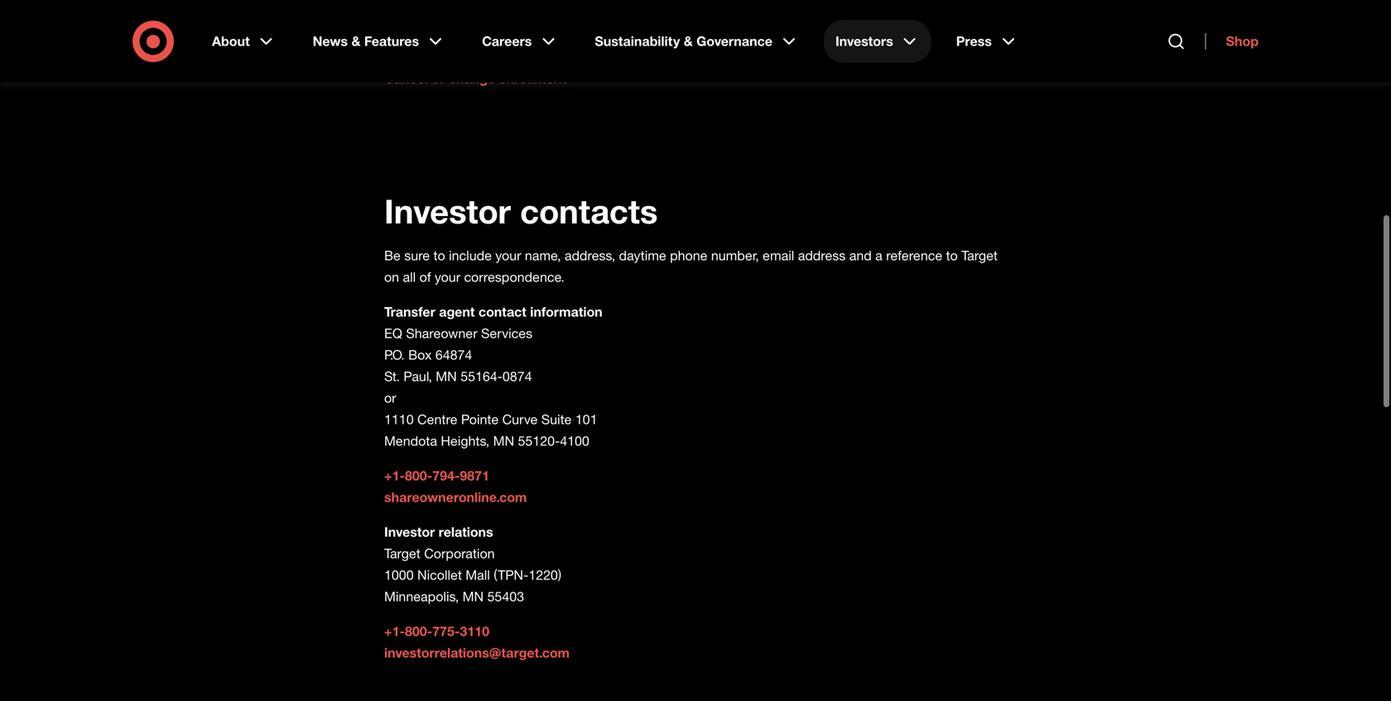 Task type: vqa. For each thing, say whether or not it's contained in the screenshot.
9871
yes



Task type: locate. For each thing, give the bounding box(es) containing it.
0 vertical spatial mn
[[436, 369, 457, 385]]

+1-800-775-3110 link
[[384, 624, 489, 640]]

&
[[352, 33, 361, 49], [684, 33, 693, 49]]

1 horizontal spatial your
[[495, 248, 521, 264]]

transfer agent contact information eq shareowner services p.o. box 64874 st. paul, mn 55164-0874 or 1110 centre pointe curve suite 101 mendota heights, mn 55120-4100
[[384, 304, 603, 449]]

0 horizontal spatial to
[[434, 248, 445, 264]]

already
[[384, 30, 456, 54]]

2 vertical spatial mn
[[463, 589, 484, 605]]

investor up include
[[384, 191, 511, 231]]

& for features
[[352, 33, 361, 49]]

+1-
[[384, 468, 405, 484], [384, 624, 405, 640]]

1 investor from the top
[[384, 191, 511, 231]]

be sure to include your name, address, daytime phone number, email address and a reference to target on all of your correspondence.
[[384, 248, 998, 285]]

800- inside +1-800-794-9871 shareowneronline.com
[[405, 468, 432, 484]]

heights,
[[441, 433, 490, 449]]

1 +1- from the top
[[384, 468, 405, 484]]

& right news at the left of the page
[[352, 33, 361, 49]]

your up 'correspondence.'
[[495, 248, 521, 264]]

1 vertical spatial or
[[384, 390, 396, 406]]

investors link
[[824, 20, 931, 63]]

64874
[[435, 347, 472, 363]]

mall
[[466, 567, 490, 583]]

1 vertical spatial investor
[[384, 524, 435, 540]]

suite
[[541, 412, 572, 428]]

or down st.
[[384, 390, 396, 406]]

mn down 64874
[[436, 369, 457, 385]]

+1- for +1-800-794-9871
[[384, 468, 405, 484]]

1 800- from the top
[[405, 468, 432, 484]]

1 horizontal spatial &
[[684, 33, 693, 49]]

target
[[962, 248, 998, 264], [384, 546, 421, 562]]

1 & from the left
[[352, 33, 361, 49]]

already enrolled?
[[384, 30, 549, 54]]

enrollment
[[499, 70, 566, 87]]

cancel or change enrollment
[[384, 70, 566, 87]]

a
[[875, 248, 883, 264]]

your
[[495, 248, 521, 264], [435, 269, 460, 285]]

investorrelations@target.com
[[384, 645, 570, 661]]

0 horizontal spatial target
[[384, 546, 421, 562]]

+1- inside +1-800-794-9871 shareowneronline.com
[[384, 468, 405, 484]]

800- inside +1-800-775-3110 investorrelations@target.com
[[405, 624, 432, 640]]

800- for 794-
[[405, 468, 432, 484]]

to
[[434, 248, 445, 264], [946, 248, 958, 264]]

services
[[481, 325, 533, 342]]

2 & from the left
[[684, 33, 693, 49]]

1 vertical spatial target
[[384, 546, 421, 562]]

0 horizontal spatial or
[[384, 390, 396, 406]]

daytime
[[619, 248, 666, 264]]

55120-
[[518, 433, 560, 449]]

to right reference at the right
[[946, 248, 958, 264]]

4100
[[560, 433, 589, 449]]

1 horizontal spatial or
[[432, 70, 445, 87]]

0 vertical spatial 800-
[[405, 468, 432, 484]]

and
[[849, 248, 872, 264]]

1 horizontal spatial mn
[[463, 589, 484, 605]]

& inside sustainability & governance link
[[684, 33, 693, 49]]

investors
[[836, 33, 893, 49]]

1 vertical spatial 800-
[[405, 624, 432, 640]]

shareowner
[[406, 325, 477, 342]]

to right sure
[[434, 248, 445, 264]]

target right reference at the right
[[962, 248, 998, 264]]

0 vertical spatial investor
[[384, 191, 511, 231]]

+1- inside +1-800-775-3110 investorrelations@target.com
[[384, 624, 405, 640]]

+1- for +1-800-775-3110
[[384, 624, 405, 640]]

0 vertical spatial your
[[495, 248, 521, 264]]

2 800- from the top
[[405, 624, 432, 640]]

& left governance
[[684, 33, 693, 49]]

your right of
[[435, 269, 460, 285]]

1110
[[384, 412, 414, 428]]

include
[[449, 248, 492, 264]]

+1- down the mendota
[[384, 468, 405, 484]]

mn down mall
[[463, 589, 484, 605]]

or right 'cancel'
[[432, 70, 445, 87]]

or
[[432, 70, 445, 87], [384, 390, 396, 406]]

1 to from the left
[[434, 248, 445, 264]]

sustainability
[[595, 33, 680, 49]]

enrolled?
[[461, 30, 549, 54]]

1 horizontal spatial target
[[962, 248, 998, 264]]

0 vertical spatial +1-
[[384, 468, 405, 484]]

on
[[384, 269, 399, 285]]

contact
[[479, 304, 527, 320]]

address,
[[565, 248, 615, 264]]

relations
[[439, 524, 493, 540]]

news & features link
[[301, 20, 457, 63]]

target up 1000
[[384, 546, 421, 562]]

+1- down minneapolis,
[[384, 624, 405, 640]]

& inside the news & features "link"
[[352, 33, 361, 49]]

investor for investor contacts
[[384, 191, 511, 231]]

1 vertical spatial +1-
[[384, 624, 405, 640]]

investor up 1000
[[384, 524, 435, 540]]

800- down the mendota
[[405, 468, 432, 484]]

& for governance
[[684, 33, 693, 49]]

9871
[[460, 468, 489, 484]]

0 vertical spatial target
[[962, 248, 998, 264]]

investor inside investor relations target corporation 1000 nicollet mall (tpn-1220) minneapolis, mn 55403
[[384, 524, 435, 540]]

governance
[[697, 33, 773, 49]]

794-
[[432, 468, 460, 484]]

0 horizontal spatial your
[[435, 269, 460, 285]]

investorrelations@target.com link
[[384, 645, 570, 661]]

55164-
[[461, 369, 503, 385]]

phone
[[670, 248, 708, 264]]

2 +1- from the top
[[384, 624, 405, 640]]

mn
[[436, 369, 457, 385], [493, 433, 514, 449], [463, 589, 484, 605]]

information
[[530, 304, 603, 320]]

investor for investor relations target corporation 1000 nicollet mall (tpn-1220) minneapolis, mn 55403
[[384, 524, 435, 540]]

features
[[364, 33, 419, 49]]

1 horizontal spatial to
[[946, 248, 958, 264]]

curve
[[502, 412, 538, 428]]

investor
[[384, 191, 511, 231], [384, 524, 435, 540]]

101
[[575, 412, 598, 428]]

775-
[[432, 624, 460, 640]]

800-
[[405, 468, 432, 484], [405, 624, 432, 640]]

800- down minneapolis,
[[405, 624, 432, 640]]

1 vertical spatial mn
[[493, 433, 514, 449]]

box
[[408, 347, 432, 363]]

0 horizontal spatial &
[[352, 33, 361, 49]]

corporation
[[424, 546, 495, 562]]

2 investor from the top
[[384, 524, 435, 540]]

news & features
[[313, 33, 419, 49]]

mn down curve
[[493, 433, 514, 449]]

0 vertical spatial or
[[432, 70, 445, 87]]



Task type: describe. For each thing, give the bounding box(es) containing it.
st.
[[384, 369, 400, 385]]

nicollet
[[417, 567, 462, 583]]

1000
[[384, 567, 414, 583]]

press
[[956, 33, 992, 49]]

shareowneronline.com link
[[384, 489, 527, 506]]

0 horizontal spatial mn
[[436, 369, 457, 385]]

centre
[[417, 412, 458, 428]]

press link
[[945, 20, 1030, 63]]

name,
[[525, 248, 561, 264]]

shop
[[1226, 33, 1259, 49]]

mendota
[[384, 433, 437, 449]]

careers link
[[470, 20, 570, 63]]

800- for 775-
[[405, 624, 432, 640]]

2 to from the left
[[946, 248, 958, 264]]

+1-800-794-9871 link
[[384, 468, 489, 484]]

55403
[[487, 589, 524, 605]]

target inside investor relations target corporation 1000 nicollet mall (tpn-1220) minneapolis, mn 55403
[[384, 546, 421, 562]]

about
[[212, 33, 250, 49]]

transfer
[[384, 304, 435, 320]]

shop link
[[1205, 33, 1259, 50]]

correspondence.
[[464, 269, 565, 285]]

sure
[[404, 248, 430, 264]]

2 horizontal spatial mn
[[493, 433, 514, 449]]

cancel or change enrollment link
[[384, 70, 586, 87]]

or inside transfer agent contact information eq shareowner services p.o. box 64874 st. paul, mn 55164-0874 or 1110 centre pointe curve suite 101 mendota heights, mn 55120-4100
[[384, 390, 396, 406]]

shareowneronline.com
[[384, 489, 527, 506]]

pointe
[[461, 412, 499, 428]]

cancel
[[384, 70, 428, 87]]

1 vertical spatial your
[[435, 269, 460, 285]]

1220)
[[529, 567, 562, 583]]

or inside cancel or change enrollment 'link'
[[432, 70, 445, 87]]

0874
[[503, 369, 532, 385]]

p.o.
[[384, 347, 405, 363]]

investor contacts
[[384, 191, 658, 231]]

of
[[420, 269, 431, 285]]

about link
[[200, 20, 288, 63]]

mn inside investor relations target corporation 1000 nicollet mall (tpn-1220) minneapolis, mn 55403
[[463, 589, 484, 605]]

change
[[449, 70, 495, 87]]

address
[[798, 248, 846, 264]]

news
[[313, 33, 348, 49]]

number,
[[711, 248, 759, 264]]

target inside be sure to include your name, address, daytime phone number, email address and a reference to target on all of your correspondence.
[[962, 248, 998, 264]]

+1-800-775-3110 investorrelations@target.com
[[384, 624, 570, 661]]

reference
[[886, 248, 943, 264]]

minneapolis,
[[384, 589, 459, 605]]

sustainability & governance
[[595, 33, 773, 49]]

investor relations target corporation 1000 nicollet mall (tpn-1220) minneapolis, mn 55403
[[384, 524, 562, 605]]

contacts
[[520, 191, 658, 231]]

+1-800-794-9871 shareowneronline.com
[[384, 468, 527, 506]]

(tpn-
[[494, 567, 529, 583]]

email
[[763, 248, 794, 264]]

sustainability & governance link
[[583, 20, 811, 63]]

eq
[[384, 325, 402, 342]]

be
[[384, 248, 401, 264]]

paul,
[[404, 369, 432, 385]]

3110
[[460, 624, 489, 640]]

all
[[403, 269, 416, 285]]

careers
[[482, 33, 532, 49]]

agent
[[439, 304, 475, 320]]



